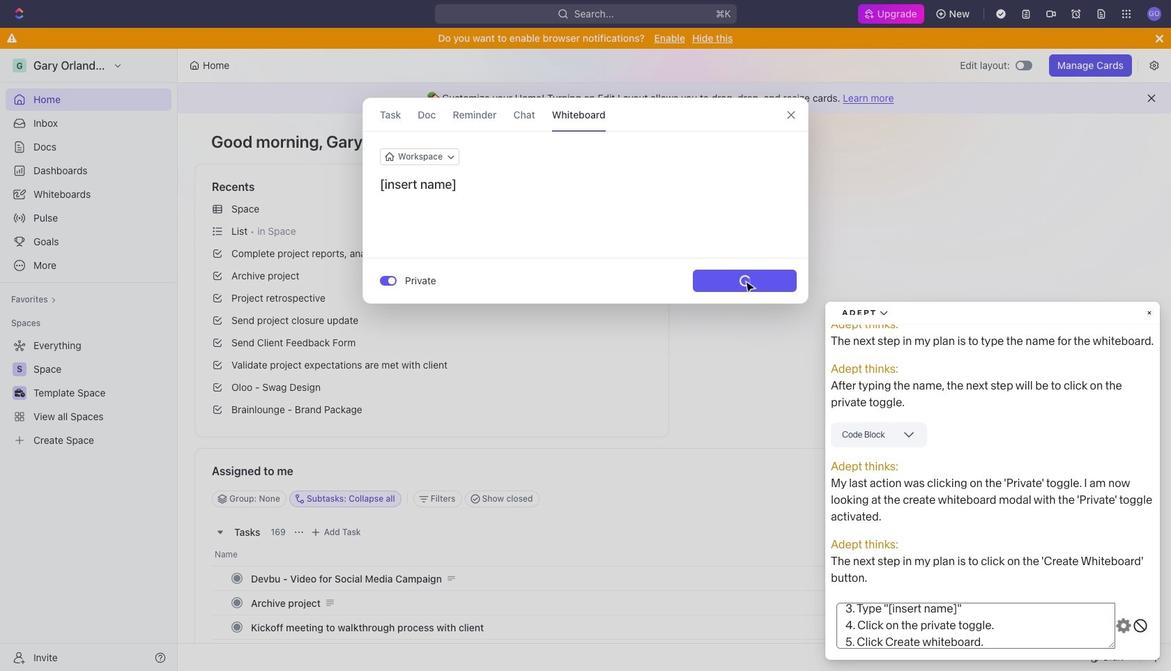 Task type: locate. For each thing, give the bounding box(es) containing it.
tree
[[6, 335, 171, 452]]

sidebar navigation
[[0, 49, 178, 671]]

alert
[[178, 83, 1171, 114]]

Search tasks... text field
[[942, 489, 1082, 510]]

tree inside sidebar navigation
[[6, 335, 171, 452]]

dialog
[[362, 98, 809, 304]]

Name this Whiteboard... field
[[363, 176, 808, 193]]



Task type: vqa. For each thing, say whether or not it's contained in the screenshot.
tree within the Sidebar navigation
yes



